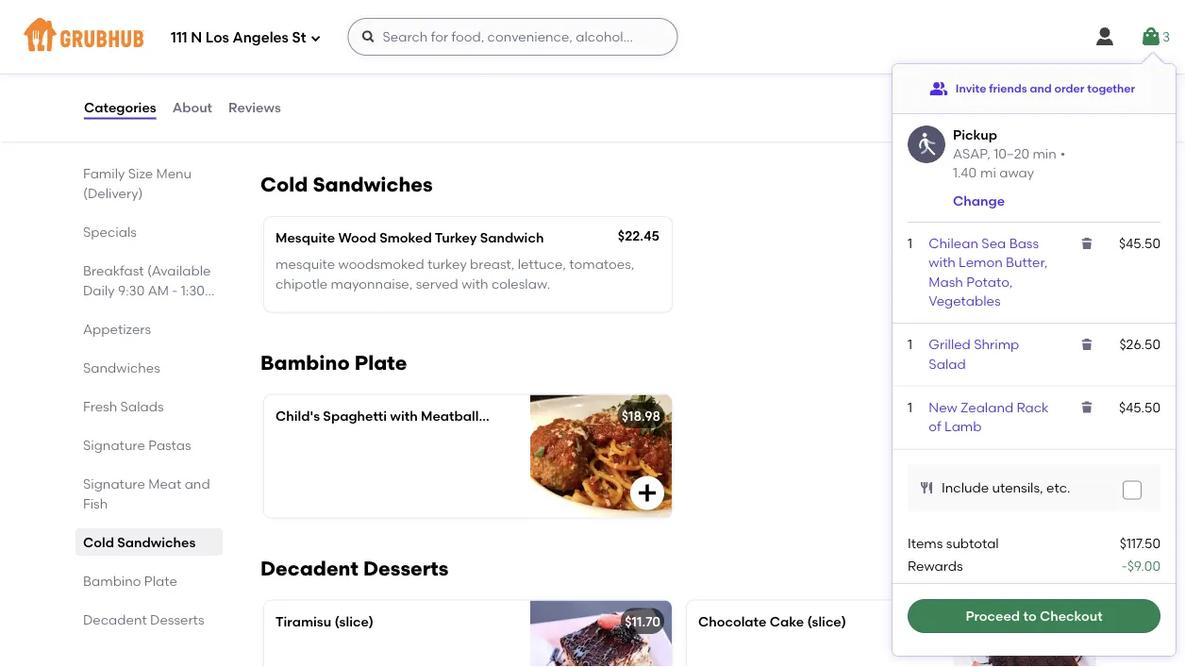 Task type: locate. For each thing, give the bounding box(es) containing it.
of down "new"
[[929, 419, 942, 435]]

sandwiches up fresh salads
[[83, 360, 160, 376]]

seasonal
[[477, 78, 535, 94]]

1 horizontal spatial decadent
[[260, 557, 359, 581]]

1 vertical spatial bambino plate
[[83, 573, 177, 589]]

cold down 'fish' at the bottom
[[83, 534, 114, 550]]

breakfast (available daily 9:30 am - 1:30 pm) tab
[[83, 260, 215, 318]]

cold sandwiches inside cold sandwiches tab
[[83, 534, 196, 550]]

decadent
[[260, 557, 359, 581], [83, 612, 147, 628]]

1 vertical spatial cold
[[83, 534, 114, 550]]

chilean sea bass with lemon butter, mash potato, vegetables
[[929, 235, 1048, 309]]

0 vertical spatial decadent
[[260, 557, 359, 581]]

categories button
[[83, 74, 157, 142]]

bambino
[[260, 351, 350, 375], [83, 573, 141, 589]]

signature meat and fish tab
[[83, 474, 215, 513]]

1 horizontal spatial -
[[1122, 558, 1127, 574]]

topped
[[373, 78, 420, 94]]

$11.70
[[625, 614, 661, 630], [1048, 614, 1083, 630]]

invite
[[956, 81, 986, 95]]

$11.70 right to
[[1048, 614, 1083, 630]]

svg image
[[1094, 25, 1116, 48], [361, 29, 376, 44], [1080, 236, 1095, 251], [1080, 337, 1095, 352], [1080, 400, 1095, 415], [919, 480, 934, 495], [1127, 484, 1138, 496]]

cold up mesquite
[[260, 173, 308, 197]]

$26.50
[[1120, 337, 1161, 353]]

1 horizontal spatial cold
[[260, 173, 308, 197]]

signature for signature meat and fish
[[83, 476, 145, 492]]

sandwiches tab
[[83, 358, 215, 377]]

with inside chilean sea bass with lemon butter, mash potato, vegetables
[[929, 255, 956, 271]]

and up search san antonio winery los angeles search field
[[1030, 81, 1052, 95]]

categories
[[84, 99, 156, 115]]

1 horizontal spatial cold sandwiches
[[260, 173, 433, 197]]

signature inside tab
[[83, 437, 145, 453]]

the
[[348, 51, 369, 67]]

(slice) right tiramisu
[[335, 614, 374, 630]]

1 vertical spatial desserts
[[150, 612, 204, 628]]

served
[[416, 276, 458, 292]]

svg image
[[1140, 25, 1163, 48], [310, 33, 321, 44], [636, 482, 659, 505]]

2 vertical spatial plate
[[144, 573, 177, 589]]

decadent desserts down bambino plate tab
[[83, 612, 204, 628]]

of inside new zealand rack of lamb
[[929, 419, 942, 435]]

n
[[191, 29, 202, 46]]

change button
[[953, 191, 1005, 210]]

1 horizontal spatial bambino
[[260, 351, 350, 375]]

pm)
[[83, 302, 108, 318]]

1 horizontal spatial of
[[332, 51, 345, 67]]

2 signature from the top
[[83, 476, 145, 492]]

0 horizontal spatial plate
[[144, 573, 177, 589]]

and inside chicken breast topped with our seasonal sauce with a side of sautéed vegetables and pasta
[[462, 97, 487, 113]]

chicken breast topped with our seasonal sauce with a side of sautéed vegetables and pasta
[[276, 78, 607, 113]]

0 horizontal spatial of
[[317, 97, 329, 113]]

1 $11.70 from the left
[[625, 614, 661, 630]]

pickup icon image
[[908, 126, 946, 163]]

$45.50 for chilean sea bass with lemon butter, mash potato, vegetables
[[1119, 235, 1161, 251]]

0 horizontal spatial cold sandwiches
[[83, 534, 196, 550]]

1 vertical spatial of
[[317, 97, 329, 113]]

bambino plate up spaghetti
[[260, 351, 407, 375]]

2 $45.50 from the top
[[1119, 399, 1161, 415]]

bambino up child's
[[260, 351, 350, 375]]

vegetables
[[388, 97, 459, 113]]

tooltip containing pickup
[[893, 53, 1176, 656]]

0 vertical spatial decadent desserts
[[260, 557, 449, 581]]

1 vertical spatial sandwiches
[[83, 360, 160, 376]]

1 horizontal spatial $11.70
[[1048, 614, 1083, 630]]

day
[[372, 51, 398, 67]]

with inside mesquite woodsmoked turkey breast, lettuce, tomatoes, chipotle mayonnaise, served with coleslaw.
[[462, 276, 488, 292]]

pasta
[[491, 97, 528, 113]]

2 $11.70 from the left
[[1048, 614, 1083, 630]]

1 signature from the top
[[83, 437, 145, 453]]

with left meatball
[[390, 408, 418, 424]]

checkout
[[1040, 608, 1103, 624]]

0 vertical spatial of
[[332, 51, 345, 67]]

sandwiches inside the sandwiches 'tab'
[[83, 360, 160, 376]]

cold sandwiches up the wood
[[260, 173, 433, 197]]

Search San Antonio Winery Los Angeles search field
[[951, 99, 1096, 117]]

svg image right 'rack'
[[1080, 400, 1095, 415]]

include utensils, etc.
[[942, 480, 1071, 496]]

plate up decadent desserts tab
[[144, 573, 177, 589]]

decadent desserts up tiramisu (slice)
[[260, 557, 449, 581]]

bambino plate inside tab
[[83, 573, 177, 589]]

search icon image
[[923, 96, 946, 119]]

reviews button
[[228, 74, 282, 142]]

1 vertical spatial decadent
[[83, 612, 147, 628]]

with right sauce
[[580, 78, 607, 94]]

etc.
[[1047, 480, 1071, 496]]

wood
[[338, 230, 376, 246]]

$117.50
[[1120, 535, 1161, 551]]

appetizers tab
[[83, 319, 215, 339]]

side
[[287, 97, 314, 113]]

2 vertical spatial 1
[[908, 399, 913, 415]]

2 vertical spatial and
[[185, 476, 210, 492]]

with
[[423, 78, 450, 94], [580, 78, 607, 94], [929, 255, 956, 271], [462, 276, 488, 292], [390, 408, 418, 424]]

cold inside tab
[[83, 534, 114, 550]]

of left the
[[332, 51, 345, 67]]

with down breast, on the top
[[462, 276, 488, 292]]

0 horizontal spatial and
[[185, 476, 210, 492]]

and for invite friends and order together
[[1030, 81, 1052, 95]]

pastas
[[148, 437, 191, 453]]

proceed to checkout button
[[908, 599, 1161, 633]]

daily
[[83, 282, 115, 298]]

2 horizontal spatial and
[[1030, 81, 1052, 95]]

$18.98
[[622, 408, 661, 424]]

breast
[[328, 78, 370, 94]]

1 vertical spatial and
[[462, 97, 487, 113]]

to
[[1023, 608, 1037, 624]]

0 vertical spatial -
[[172, 282, 178, 298]]

1 horizontal spatial and
[[462, 97, 487, 113]]

1 left "new"
[[908, 399, 913, 415]]

2 horizontal spatial svg image
[[1140, 25, 1163, 48]]

0 vertical spatial signature
[[83, 437, 145, 453]]

grilled shrimp salad link
[[929, 337, 1020, 372]]

(delivery)
[[83, 185, 143, 201]]

signature inside signature meat and fish
[[83, 476, 145, 492]]

together
[[1087, 81, 1135, 95]]

and for signature meat and fish
[[185, 476, 210, 492]]

2 1 from the top
[[908, 337, 913, 353]]

signature pastas
[[83, 437, 191, 453]]

cake
[[770, 614, 804, 630]]

breakfast
[[83, 262, 144, 278]]

0 horizontal spatial decadent
[[83, 612, 147, 628]]

a
[[276, 97, 284, 113]]

1 vertical spatial 1
[[908, 337, 913, 353]]

•
[[1061, 145, 1066, 161]]

of right side
[[317, 97, 329, 113]]

1
[[908, 235, 913, 251], [908, 337, 913, 353], [908, 399, 913, 415]]

decadent desserts inside tab
[[83, 612, 204, 628]]

0 vertical spatial sandwiches
[[313, 173, 433, 197]]

sandwiches up the wood
[[313, 173, 433, 197]]

0 vertical spatial cold
[[260, 173, 308, 197]]

(available
[[147, 262, 211, 278]]

bambino down cold sandwiches tab
[[83, 573, 141, 589]]

- inside breakfast (available daily 9:30 am - 1:30 pm) appetizers
[[172, 282, 178, 298]]

0 horizontal spatial (slice)
[[335, 614, 374, 630]]

tiramisu (slice) image
[[530, 601, 672, 667]]

child's spaghetti with meatball plate image
[[530, 395, 672, 518]]

rewards
[[908, 558, 963, 574]]

decadent up tiramisu
[[260, 557, 359, 581]]

$11.70 for "chocolate cake (slice)" image
[[1048, 614, 1083, 630]]

mesquite wood smoked turkey sandwich
[[276, 230, 544, 246]]

am
[[148, 282, 169, 298]]

signature
[[83, 437, 145, 453], [83, 476, 145, 492]]

family size menu (delivery)
[[83, 165, 192, 201]]

0 vertical spatial $45.50
[[1119, 235, 1161, 251]]

1 vertical spatial signature
[[83, 476, 145, 492]]

1 vertical spatial $45.50
[[1119, 399, 1161, 415]]

svg image left 3 button
[[1094, 25, 1116, 48]]

2 vertical spatial sandwiches
[[117, 534, 196, 550]]

1 left grilled
[[908, 337, 913, 353]]

1:30
[[181, 282, 205, 298]]

sandwiches
[[313, 173, 433, 197], [83, 360, 160, 376], [117, 534, 196, 550]]

1 vertical spatial -
[[1122, 558, 1127, 574]]

svg image right "bass"
[[1080, 236, 1095, 251]]

and inside button
[[1030, 81, 1052, 95]]

svg image left $26.50
[[1080, 337, 1095, 352]]

cold sandwiches tab
[[83, 532, 215, 552]]

0 horizontal spatial -
[[172, 282, 178, 298]]

1 $45.50 from the top
[[1119, 235, 1161, 251]]

0 vertical spatial plate
[[355, 351, 407, 375]]

0 horizontal spatial bambino plate
[[83, 573, 177, 589]]

- right am
[[172, 282, 178, 298]]

and down the our
[[462, 97, 487, 113]]

of
[[332, 51, 345, 67], [317, 97, 329, 113], [929, 419, 942, 435]]

bambino plate tab
[[83, 571, 215, 591]]

1 vertical spatial bambino
[[83, 573, 141, 589]]

new zealand rack of lamb link
[[929, 399, 1049, 435]]

signature down fresh salads
[[83, 437, 145, 453]]

butter,
[[1006, 255, 1048, 271]]

cold sandwiches
[[260, 173, 433, 197], [83, 534, 196, 550]]

10–20
[[994, 145, 1030, 161]]

2 horizontal spatial plate
[[482, 408, 516, 424]]

svg image inside 3 button
[[1140, 25, 1163, 48]]

0 vertical spatial and
[[1030, 81, 1052, 95]]

friends
[[989, 81, 1027, 95]]

$11.70 for tiramisu (slice) image
[[625, 614, 661, 630]]

1 (slice) from the left
[[335, 614, 374, 630]]

and inside signature meat and fish
[[185, 476, 210, 492]]

signature up 'fish' at the bottom
[[83, 476, 145, 492]]

1 horizontal spatial bambino plate
[[260, 351, 407, 375]]

decadent inside decadent desserts tab
[[83, 612, 147, 628]]

1 horizontal spatial (slice)
[[807, 614, 846, 630]]

1 horizontal spatial desserts
[[363, 557, 449, 581]]

0 horizontal spatial decadent desserts
[[83, 612, 204, 628]]

tooltip
[[893, 53, 1176, 656]]

- down $117.50
[[1122, 558, 1127, 574]]

(slice) right cake
[[807, 614, 846, 630]]

0 vertical spatial 1
[[908, 235, 913, 251]]

0 horizontal spatial cold
[[83, 534, 114, 550]]

$25.98
[[618, 50, 660, 66]]

decadent down bambino plate tab
[[83, 612, 147, 628]]

proceed
[[966, 608, 1020, 624]]

3 1 from the top
[[908, 399, 913, 415]]

desserts
[[363, 557, 449, 581], [150, 612, 204, 628]]

with up the vegetables
[[423, 78, 450, 94]]

2 horizontal spatial of
[[929, 419, 942, 435]]

sautéed
[[333, 97, 385, 113]]

1 vertical spatial decadent desserts
[[83, 612, 204, 628]]

bambino plate up decadent desserts tab
[[83, 573, 177, 589]]

chipotle
[[276, 276, 328, 292]]

fish
[[83, 495, 108, 512]]

2 vertical spatial of
[[929, 419, 942, 435]]

chocolate
[[698, 614, 767, 630]]

0 vertical spatial desserts
[[363, 557, 449, 581]]

$11.70 left chocolate in the bottom of the page
[[625, 614, 661, 630]]

plate right meatball
[[482, 408, 516, 424]]

and right meat in the bottom left of the page
[[185, 476, 210, 492]]

0 horizontal spatial desserts
[[150, 612, 204, 628]]

mash
[[929, 274, 963, 290]]

cold sandwiches up bambino plate tab
[[83, 534, 196, 550]]

asap,
[[953, 145, 991, 161]]

plate up child's spaghetti with meatball plate
[[355, 351, 407, 375]]

0 vertical spatial bambino plate
[[260, 351, 407, 375]]

0 horizontal spatial $11.70
[[625, 614, 661, 630]]

utensils,
[[992, 480, 1043, 496]]

1 1 from the top
[[908, 235, 913, 251]]

0 horizontal spatial bambino
[[83, 573, 141, 589]]

plate
[[355, 351, 407, 375], [482, 408, 516, 424], [144, 573, 177, 589]]

family size menu (delivery) tab
[[83, 163, 215, 203]]

sandwiches up bambino plate tab
[[117, 534, 196, 550]]

1 left chilean
[[908, 235, 913, 251]]

order
[[1055, 81, 1085, 95]]

1 vertical spatial cold sandwiches
[[83, 534, 196, 550]]

with up mash
[[929, 255, 956, 271]]

main navigation navigation
[[0, 0, 1185, 74]]



Task type: vqa. For each thing, say whether or not it's contained in the screenshot.
second Signature
yes



Task type: describe. For each thing, give the bounding box(es) containing it.
grilled
[[929, 337, 971, 353]]

- inside tooltip
[[1122, 558, 1127, 574]]

1 horizontal spatial plate
[[355, 351, 407, 375]]

fresh salads
[[83, 398, 164, 414]]

plate inside tab
[[144, 573, 177, 589]]

mesquite
[[276, 256, 335, 272]]

appetizers
[[83, 321, 151, 337]]

svg image up $117.50
[[1127, 484, 1138, 496]]

new zealand rack of lamb
[[929, 399, 1049, 435]]

1 horizontal spatial decadent desserts
[[260, 557, 449, 581]]

sandwich
[[480, 230, 544, 246]]

child's
[[276, 408, 320, 424]]

lettuce,
[[518, 256, 566, 272]]

3 button
[[1140, 20, 1170, 54]]

menu
[[156, 165, 192, 181]]

family
[[83, 165, 125, 181]]

about button
[[171, 74, 213, 142]]

bass
[[1009, 235, 1039, 251]]

child's spaghetti with meatball plate
[[276, 408, 516, 424]]

turkey
[[435, 230, 477, 246]]

2 (slice) from the left
[[807, 614, 846, 630]]

fresh salads tab
[[83, 396, 215, 416]]

chilean
[[929, 235, 979, 251]]

turkey
[[428, 256, 467, 272]]

mesquite woodsmoked turkey breast, lettuce, tomatoes, chipotle mayonnaise, served with coleslaw.
[[276, 256, 635, 292]]

invite friends and order together button
[[929, 72, 1135, 106]]

smoked
[[380, 230, 432, 246]]

decadent desserts tab
[[83, 610, 215, 629]]

Search for food, convenience, alcohol... search field
[[348, 18, 678, 56]]

mi
[[981, 165, 996, 181]]

shrimp
[[974, 337, 1020, 353]]

chocolate cake (slice)
[[698, 614, 846, 630]]

1 horizontal spatial svg image
[[636, 482, 659, 505]]

1 for new
[[908, 399, 913, 415]]

pickup asap, 10–20 min • 1.40 mi away
[[953, 126, 1066, 181]]

1 for chilean
[[908, 235, 913, 251]]

sandwiches inside cold sandwiches tab
[[117, 534, 196, 550]]

meatball
[[421, 408, 479, 424]]

0 vertical spatial bambino
[[260, 351, 350, 375]]

breakfast (available daily 9:30 am - 1:30 pm) appetizers
[[83, 262, 211, 337]]

$9.00
[[1127, 558, 1161, 574]]

invite friends and order together
[[956, 81, 1135, 95]]

bambino inside tab
[[83, 573, 141, 589]]

meat
[[148, 476, 181, 492]]

specials
[[83, 224, 137, 240]]

angeles
[[233, 29, 289, 46]]

our
[[453, 78, 474, 94]]

about
[[172, 99, 212, 115]]

salad
[[929, 356, 966, 372]]

signature pastas tab
[[83, 435, 215, 455]]

specials tab
[[83, 222, 215, 242]]

0 vertical spatial cold sandwiches
[[260, 173, 433, 197]]

los
[[206, 29, 229, 46]]

vegetables
[[929, 293, 1001, 309]]

grilled shrimp salad
[[929, 337, 1020, 372]]

svg image up the
[[361, 29, 376, 44]]

lamb
[[945, 419, 982, 435]]

1.40
[[953, 165, 977, 181]]

people icon image
[[929, 79, 948, 98]]

1 for grilled
[[908, 337, 913, 353]]

mayonnaise,
[[331, 276, 413, 292]]

new
[[929, 399, 958, 415]]

$22.45
[[618, 228, 660, 244]]

tiramisu (slice)
[[276, 614, 374, 630]]

111
[[171, 29, 187, 46]]

size
[[128, 165, 153, 181]]

tiramisu
[[276, 614, 331, 630]]

111 n los angeles st
[[171, 29, 306, 46]]

subtotal
[[946, 535, 999, 551]]

lemon
[[959, 255, 1003, 271]]

pickup
[[953, 126, 998, 143]]

-$9.00
[[1122, 558, 1161, 574]]

0 horizontal spatial svg image
[[310, 33, 321, 44]]

proceed to checkout
[[966, 608, 1103, 624]]

chocolate cake (slice) image
[[953, 601, 1095, 667]]

9:30
[[118, 282, 145, 298]]

away
[[1000, 165, 1034, 181]]

signature for signature pastas
[[83, 437, 145, 453]]

chilean sea bass with lemon butter, mash potato, vegetables link
[[929, 235, 1048, 309]]

desserts inside tab
[[150, 612, 204, 628]]

items subtotal
[[908, 535, 999, 551]]

change
[[953, 193, 1005, 209]]

sea
[[982, 235, 1006, 251]]

of inside chicken breast topped with our seasonal sauce with a side of sautéed vegetables and pasta
[[317, 97, 329, 113]]

rack
[[1017, 399, 1049, 415]]

sauce
[[538, 78, 577, 94]]

mesquite
[[276, 230, 335, 246]]

chicken
[[276, 51, 329, 67]]

$45.50 for new zealand rack of lamb
[[1119, 399, 1161, 415]]

chicken
[[276, 78, 325, 94]]

1 vertical spatial plate
[[482, 408, 516, 424]]

svg image left include
[[919, 480, 934, 495]]



